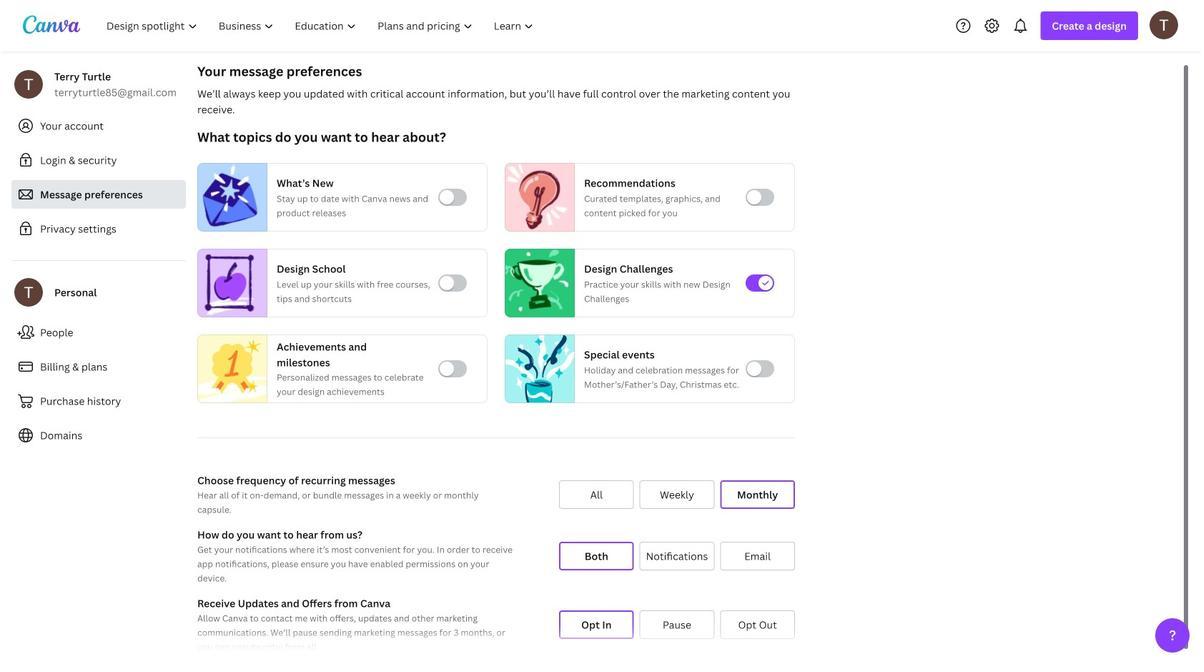 Task type: locate. For each thing, give the bounding box(es) containing it.
terry turtle image
[[1150, 11, 1178, 39]]

topic image
[[198, 163, 261, 232], [506, 163, 568, 232], [198, 249, 261, 317], [506, 249, 568, 317], [198, 332, 267, 406], [506, 332, 574, 406]]

None button
[[559, 481, 634, 509], [640, 481, 715, 509], [720, 481, 795, 509], [559, 542, 634, 571], [640, 542, 715, 571], [720, 542, 795, 571], [559, 611, 634, 639], [640, 611, 715, 639], [720, 611, 795, 639], [559, 481, 634, 509], [640, 481, 715, 509], [720, 481, 795, 509], [559, 542, 634, 571], [640, 542, 715, 571], [720, 542, 795, 571], [559, 611, 634, 639], [640, 611, 715, 639], [720, 611, 795, 639]]



Task type: describe. For each thing, give the bounding box(es) containing it.
top level navigation element
[[97, 11, 546, 40]]



Task type: vqa. For each thing, say whether or not it's contained in the screenshot.
the million
no



